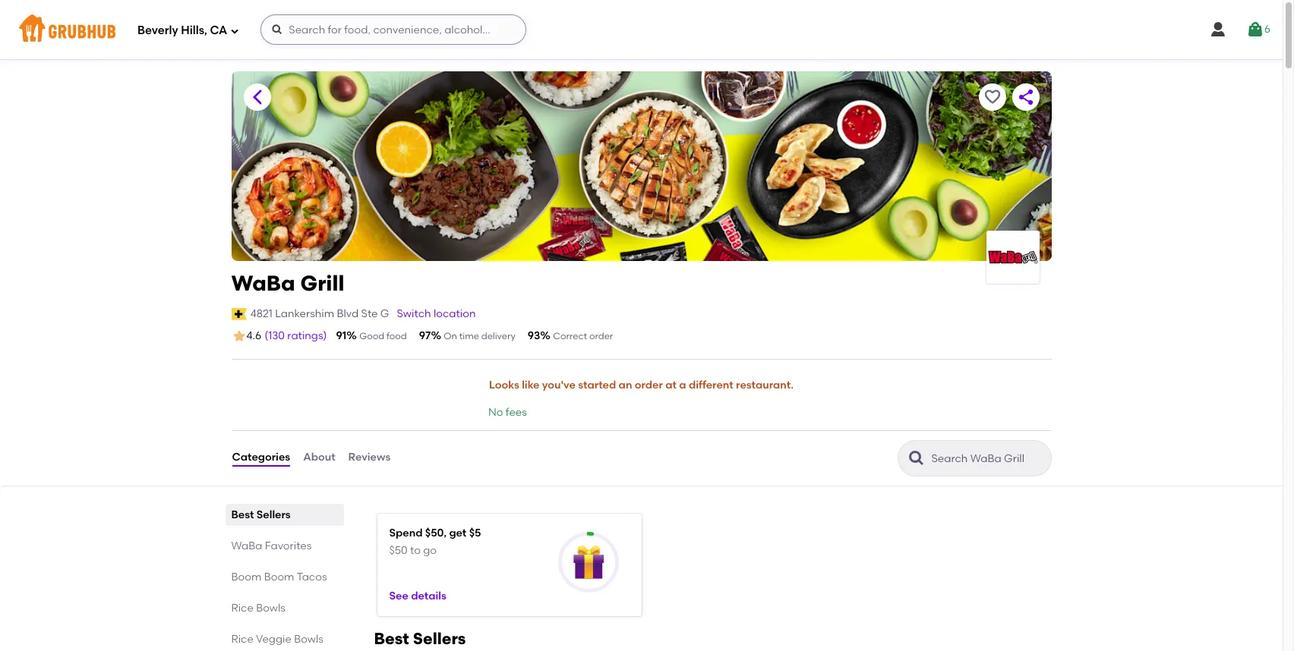 Task type: locate. For each thing, give the bounding box(es) containing it.
1 rice from the top
[[231, 602, 254, 615]]

2 horizontal spatial svg image
[[1247, 21, 1265, 39]]

91
[[336, 330, 347, 343]]

1 vertical spatial waba
[[231, 540, 263, 553]]

spend $50, get $5 $50 to go
[[389, 527, 481, 558]]

switch location
[[397, 308, 476, 320]]

get
[[449, 527, 467, 540]]

1 boom from the left
[[231, 571, 262, 584]]

$5
[[469, 527, 481, 540]]

reviews button
[[348, 431, 392, 486]]

1 horizontal spatial boom
[[264, 571, 294, 584]]

1 vertical spatial order
[[635, 379, 663, 392]]

waba
[[231, 271, 295, 296], [231, 540, 263, 553]]

rice
[[231, 602, 254, 615], [231, 633, 254, 646]]

waba favorites
[[231, 540, 312, 553]]

spend
[[389, 527, 423, 540]]

Search WaBa Grill search field
[[930, 452, 1047, 466]]

svg image
[[1210, 21, 1228, 39], [1247, 21, 1265, 39], [230, 26, 240, 35]]

good
[[360, 331, 385, 342]]

boom up rice bowls at the left of page
[[231, 571, 262, 584]]

0 horizontal spatial order
[[590, 331, 613, 342]]

best sellers tab
[[231, 507, 338, 523]]

rice veggie bowls
[[231, 633, 324, 646]]

a
[[680, 379, 687, 392]]

you've
[[542, 379, 576, 392]]

best up waba favorites at the bottom left
[[231, 509, 254, 522]]

waba up 4821
[[231, 271, 295, 296]]

boom
[[231, 571, 262, 584], [264, 571, 294, 584]]

sellers inside tab
[[257, 509, 291, 522]]

$50,
[[425, 527, 447, 540]]

categories
[[232, 452, 290, 465]]

2 rice from the top
[[231, 633, 254, 646]]

1 horizontal spatial best
[[374, 630, 409, 649]]

0 horizontal spatial bowls
[[256, 602, 286, 615]]

order left at
[[635, 379, 663, 392]]

0 horizontal spatial best
[[231, 509, 254, 522]]

0 vertical spatial bowls
[[256, 602, 286, 615]]

bowls inside the rice bowls tab
[[256, 602, 286, 615]]

svg image inside 6 "button"
[[1247, 21, 1265, 39]]

0 horizontal spatial boom
[[231, 571, 262, 584]]

at
[[666, 379, 677, 392]]

best
[[231, 509, 254, 522], [374, 630, 409, 649]]

see
[[389, 590, 409, 603]]

best sellers
[[231, 509, 291, 522], [374, 630, 466, 649]]

0 horizontal spatial best sellers
[[231, 509, 291, 522]]

rice up rice veggie bowls
[[231, 602, 254, 615]]

1 horizontal spatial best sellers
[[374, 630, 466, 649]]

waba grill logo image
[[987, 231, 1040, 284]]

boom boom tacos
[[231, 571, 327, 584]]

different
[[689, 379, 734, 392]]

best sellers inside tab
[[231, 509, 291, 522]]

waba left favorites
[[231, 540, 263, 553]]

order
[[590, 331, 613, 342], [635, 379, 663, 392]]

1 horizontal spatial svg image
[[1210, 21, 1228, 39]]

ca
[[210, 23, 227, 37]]

best inside tab
[[231, 509, 254, 522]]

reward icon image
[[572, 546, 606, 579]]

main navigation navigation
[[0, 0, 1283, 59]]

order right correct
[[590, 331, 613, 342]]

0 vertical spatial sellers
[[257, 509, 291, 522]]

(130 ratings)
[[265, 330, 327, 343]]

reviews
[[348, 452, 391, 465]]

1 vertical spatial sellers
[[413, 630, 466, 649]]

about
[[303, 452, 336, 465]]

caret left icon image
[[248, 88, 266, 106]]

details
[[411, 590, 447, 603]]

rice for rice veggie bowls
[[231, 633, 254, 646]]

started
[[578, 379, 616, 392]]

to
[[410, 545, 421, 558]]

0 vertical spatial rice
[[231, 602, 254, 615]]

$50
[[389, 545, 408, 558]]

1 waba from the top
[[231, 271, 295, 296]]

0 horizontal spatial sellers
[[257, 509, 291, 522]]

4821 lankershim blvd ste g button
[[250, 306, 390, 323]]

beverly
[[138, 23, 178, 37]]

rice veggie bowls tab
[[231, 632, 338, 648]]

0 vertical spatial waba
[[231, 271, 295, 296]]

no
[[489, 407, 503, 420]]

bowls
[[256, 602, 286, 615], [294, 633, 324, 646]]

4.6
[[247, 330, 262, 343]]

2 waba from the top
[[231, 540, 263, 553]]

1 horizontal spatial bowls
[[294, 633, 324, 646]]

waba for waba favorites
[[231, 540, 263, 553]]

sellers up waba favorites at the bottom left
[[257, 509, 291, 522]]

1 vertical spatial rice
[[231, 633, 254, 646]]

an
[[619, 379, 633, 392]]

best sellers up waba favorites at the bottom left
[[231, 509, 291, 522]]

favorites
[[265, 540, 312, 553]]

4821 lankershim blvd ste g
[[251, 308, 389, 320]]

1 horizontal spatial order
[[635, 379, 663, 392]]

tacos
[[297, 571, 327, 584]]

bowls up 'veggie'
[[256, 602, 286, 615]]

grill
[[300, 271, 345, 296]]

0 vertical spatial best
[[231, 509, 254, 522]]

boom up the rice bowls tab
[[264, 571, 294, 584]]

best sellers down see details button
[[374, 630, 466, 649]]

Search for food, convenience, alcohol... search field
[[261, 14, 527, 45]]

1 vertical spatial bowls
[[294, 633, 324, 646]]

best down the 'see'
[[374, 630, 409, 649]]

sellers down the details
[[413, 630, 466, 649]]

categories button
[[231, 431, 291, 486]]

0 vertical spatial best sellers
[[231, 509, 291, 522]]

save this restaurant button
[[979, 84, 1006, 111]]

good food
[[360, 331, 407, 342]]

2 boom from the left
[[264, 571, 294, 584]]

bowls right 'veggie'
[[294, 633, 324, 646]]

looks
[[489, 379, 520, 392]]

1 vertical spatial best
[[374, 630, 409, 649]]

no fees
[[489, 407, 527, 420]]

see details button
[[389, 584, 447, 611]]

switch
[[397, 308, 431, 320]]

rice left 'veggie'
[[231, 633, 254, 646]]

sellers
[[257, 509, 291, 522], [413, 630, 466, 649]]

waba inside tab
[[231, 540, 263, 553]]

rice for rice bowls
[[231, 602, 254, 615]]



Task type: describe. For each thing, give the bounding box(es) containing it.
93
[[528, 330, 541, 343]]

waba grill
[[231, 271, 345, 296]]

rice bowls
[[231, 602, 286, 615]]

97
[[419, 330, 431, 343]]

switch location button
[[396, 306, 477, 323]]

food
[[387, 331, 407, 342]]

blvd
[[337, 308, 359, 320]]

ratings)
[[287, 330, 327, 343]]

looks like you've started an order at a different restaurant. button
[[489, 370, 795, 403]]

correct
[[553, 331, 587, 342]]

delivery
[[482, 331, 516, 342]]

1 vertical spatial best sellers
[[374, 630, 466, 649]]

boom boom tacos tab
[[231, 570, 338, 586]]

(130
[[265, 330, 285, 343]]

hills,
[[181, 23, 207, 37]]

beverly hills, ca
[[138, 23, 227, 37]]

g
[[381, 308, 389, 320]]

6
[[1265, 23, 1271, 36]]

6 button
[[1247, 16, 1271, 43]]

like
[[522, 379, 540, 392]]

correct order
[[553, 331, 613, 342]]

star icon image
[[231, 329, 247, 344]]

location
[[434, 308, 476, 320]]

fees
[[506, 407, 527, 420]]

1 horizontal spatial sellers
[[413, 630, 466, 649]]

save this restaurant image
[[984, 88, 1002, 106]]

lankershim
[[275, 308, 334, 320]]

4821
[[251, 308, 273, 320]]

waba for waba grill
[[231, 271, 295, 296]]

veggie
[[256, 633, 292, 646]]

order inside button
[[635, 379, 663, 392]]

on time delivery
[[444, 331, 516, 342]]

see details
[[389, 590, 447, 603]]

restaurant.
[[736, 379, 794, 392]]

0 horizontal spatial svg image
[[230, 26, 240, 35]]

looks like you've started an order at a different restaurant.
[[489, 379, 794, 392]]

svg image
[[271, 24, 284, 36]]

share icon image
[[1017, 88, 1035, 106]]

on
[[444, 331, 457, 342]]

ste
[[361, 308, 378, 320]]

waba favorites tab
[[231, 538, 338, 554]]

time
[[459, 331, 479, 342]]

search icon image
[[908, 450, 926, 468]]

0 vertical spatial order
[[590, 331, 613, 342]]

rice bowls tab
[[231, 601, 338, 617]]

go
[[423, 545, 437, 558]]

about button
[[303, 431, 336, 486]]

subscription pass image
[[231, 308, 247, 321]]

bowls inside 'rice veggie bowls' tab
[[294, 633, 324, 646]]



Task type: vqa. For each thing, say whether or not it's contained in the screenshot.
&
no



